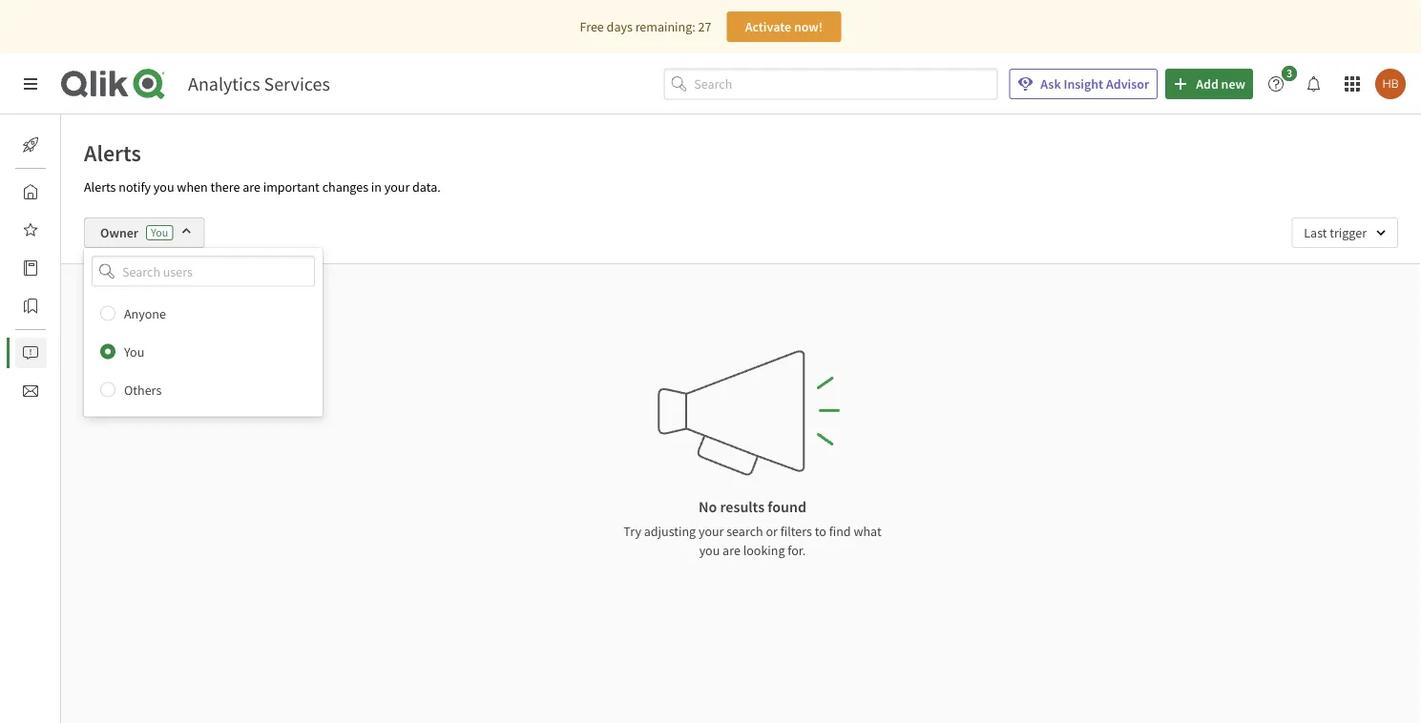 Task type: vqa. For each thing, say whether or not it's contained in the screenshot.
Favorites
no



Task type: locate. For each thing, give the bounding box(es) containing it.
your
[[384, 179, 410, 196], [699, 523, 724, 540]]

are inside no results found try adjusting your search or filters to find what you are looking for.
[[723, 542, 741, 559]]

analytics services element
[[188, 72, 330, 96]]

1 vertical spatial you
[[157, 295, 178, 312]]

find
[[829, 523, 851, 540]]

insight
[[1064, 75, 1104, 93]]

important
[[263, 179, 320, 196]]

alerts inside 'alerts' link
[[61, 345, 93, 362]]

0 vertical spatial you
[[151, 225, 168, 240]]

searchbar element
[[664, 68, 998, 100]]

0 horizontal spatial are
[[243, 179, 261, 196]]

2 vertical spatial alerts
[[61, 345, 93, 362]]

when
[[177, 179, 208, 196]]

0 vertical spatial alerts
[[84, 138, 141, 167]]

1 vertical spatial are
[[723, 542, 741, 559]]

None field
[[84, 256, 323, 287]]

1 vertical spatial you
[[124, 343, 144, 360]]

notify
[[119, 179, 151, 196]]

to
[[815, 523, 827, 540]]

try
[[624, 523, 641, 540]]

your down no
[[699, 523, 724, 540]]

you left when
[[154, 179, 174, 196]]

you down no
[[699, 542, 720, 559]]

1 horizontal spatial your
[[699, 523, 724, 540]]

home link
[[15, 177, 95, 207]]

you up others
[[124, 343, 144, 360]]

0 vertical spatial you
[[154, 179, 174, 196]]

alerts right alerts image
[[61, 345, 93, 362]]

you
[[154, 179, 174, 196], [157, 295, 178, 312], [699, 542, 720, 559]]

days
[[607, 18, 633, 35]]

are down search
[[723, 542, 741, 559]]

analytics
[[188, 72, 260, 96]]

found
[[768, 497, 807, 516]]

you inside button
[[157, 295, 178, 312]]

last
[[1304, 224, 1327, 242]]

in
[[371, 179, 382, 196]]

alerts left notify
[[84, 179, 116, 196]]

your inside no results found try adjusting your search or filters to find what you are looking for.
[[699, 523, 724, 540]]

you inside no results found try adjusting your search or filters to find what you are looking for.
[[699, 542, 720, 559]]

0 horizontal spatial you
[[124, 343, 144, 360]]

0 horizontal spatial your
[[384, 179, 410, 196]]

2 vertical spatial you
[[699, 542, 720, 559]]

alerts up notify
[[84, 138, 141, 167]]

howard brown image
[[1376, 69, 1406, 99]]

1 vertical spatial your
[[699, 523, 724, 540]]

alerts
[[84, 138, 141, 167], [84, 179, 116, 196], [61, 345, 93, 362]]

you right by
[[157, 295, 178, 312]]

you right owner
[[151, 225, 168, 240]]

free days remaining: 27
[[580, 18, 712, 35]]

Search users text field
[[118, 256, 292, 287]]

catalog
[[61, 260, 104, 277]]

by
[[140, 295, 154, 312]]

trigger
[[1330, 224, 1367, 242]]

are right there
[[243, 179, 261, 196]]

you for by
[[157, 295, 178, 312]]

1 horizontal spatial are
[[723, 542, 741, 559]]

add new
[[1196, 75, 1246, 93]]

for.
[[788, 542, 806, 559]]

alerts image
[[23, 346, 38, 361]]

your right in at the left top of the page
[[384, 179, 410, 196]]

anyone
[[124, 305, 166, 322]]

you
[[151, 225, 168, 240], [124, 343, 144, 360]]

add
[[1196, 75, 1219, 93]]

Search text field
[[694, 68, 998, 100]]

are
[[243, 179, 261, 196], [723, 542, 741, 559]]



Task type: describe. For each thing, give the bounding box(es) containing it.
owner option group
[[84, 295, 323, 409]]

owned
[[96, 295, 137, 312]]

owned by you
[[96, 295, 178, 312]]

3
[[1287, 66, 1293, 81]]

no results found try adjusting your search or filters to find what you are looking for.
[[624, 497, 882, 559]]

results
[[720, 497, 765, 516]]

catalog link
[[15, 253, 104, 284]]

changes
[[322, 179, 368, 196]]

1 vertical spatial alerts
[[84, 179, 116, 196]]

owner
[[100, 224, 138, 242]]

alerts link
[[15, 338, 93, 368]]

activate
[[745, 18, 791, 35]]

Last trigger field
[[1292, 218, 1398, 248]]

new
[[1221, 75, 1246, 93]]

0 vertical spatial are
[[243, 179, 261, 196]]

0 vertical spatial your
[[384, 179, 410, 196]]

open sidebar menu image
[[23, 76, 38, 92]]

you for notify
[[154, 179, 174, 196]]

3 button
[[1261, 66, 1303, 99]]

you inside the owner option group
[[124, 343, 144, 360]]

owned by you button
[[84, 287, 201, 320]]

collections image
[[23, 299, 38, 314]]

last trigger
[[1304, 224, 1367, 242]]

looking
[[743, 542, 785, 559]]

1 horizontal spatial you
[[151, 225, 168, 240]]

remaining:
[[635, 18, 696, 35]]

activate now! link
[[727, 11, 841, 42]]

no
[[699, 497, 717, 516]]

ask
[[1041, 75, 1061, 93]]

alerts notify you when there are important changes in your data.
[[84, 179, 441, 196]]

ask insight advisor button
[[1009, 69, 1158, 99]]

favorites image
[[23, 222, 38, 238]]

services
[[264, 72, 330, 96]]

navigation pane element
[[0, 122, 104, 414]]

now!
[[794, 18, 823, 35]]

analytics services
[[188, 72, 330, 96]]

filters
[[781, 523, 812, 540]]

add new button
[[1166, 69, 1253, 99]]

filters region
[[61, 202, 1421, 417]]

there
[[210, 179, 240, 196]]

activate now!
[[745, 18, 823, 35]]

data.
[[412, 179, 441, 196]]

home
[[61, 183, 95, 200]]

or
[[766, 523, 778, 540]]

adjusting
[[644, 523, 696, 540]]

free
[[580, 18, 604, 35]]

ask insight advisor
[[1041, 75, 1150, 93]]

subscriptions image
[[23, 384, 38, 399]]

search
[[727, 523, 763, 540]]

advisor
[[1106, 75, 1150, 93]]

what
[[854, 523, 882, 540]]

27
[[698, 18, 712, 35]]

others
[[124, 381, 162, 399]]



